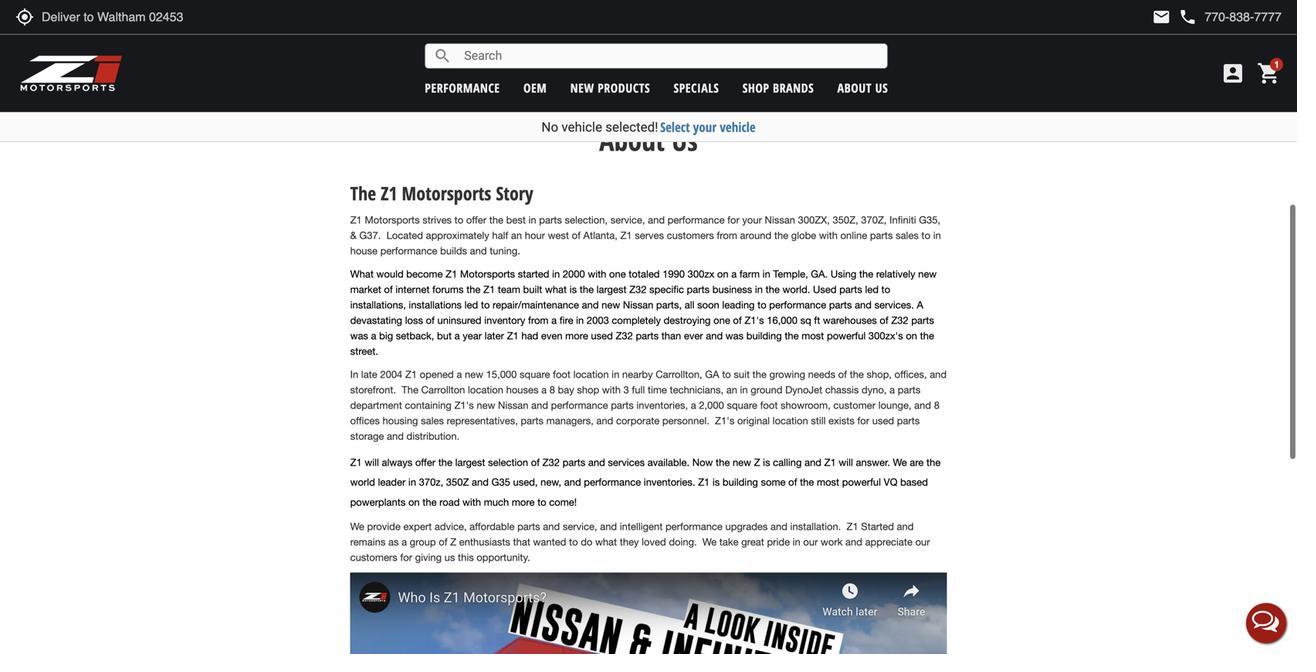Task type: vqa. For each thing, say whether or not it's contained in the screenshot.
Gaskets
no



Task type: locate. For each thing, give the bounding box(es) containing it.
one
[[609, 268, 626, 280], [714, 314, 730, 326]]

nissan inside what would become z1 motorsports started in 2000 with one totaled 1990 300zx on a farm in temple, ga. using the relatively new market of internet forums the z1 team built what is the largest z32 specific parts business in the world. used parts led to installations, installations led to repair/maintenance and new nissan parts, all soon leading to performance parts and services. a devastating loss of uninsured inventory from a fire in 2003 completely destroying one of z1's 16,000 sq ft warehouses of z32 parts was a big setback, but a year later z1 had even more used z32 parts than ever and was building the most powerful 300zx's on the street.
[[623, 299, 653, 311]]

1 horizontal spatial the
[[402, 384, 418, 396]]

new,
[[541, 476, 561, 488]]

0 vertical spatial offer
[[466, 214, 487, 226]]

0 horizontal spatial our
[[803, 536, 818, 548]]

and up 'serves'
[[648, 214, 665, 226]]

what would become z1 motorsports started in 2000 with one totaled 1990 300zx on a farm in temple, ga. using the relatively new market of internet forums the z1 team built what is the largest z32 specific parts business in the world. used parts led to installations, installations led to repair/maintenance and new nissan parts, all soon leading to performance parts and services. a devastating loss of uninsured inventory from a fire in 2003 completely destroying one of z1's 16,000 sq ft warehouses of z32 parts was a big setback, but a year later z1 had even more used z32 parts than ever and was building the most powerful 300zx's on the street.
[[350, 268, 937, 357]]

of inside z1 motorsports strives to offer the best in parts selection, service, and performance for your nissan 300zx, 350z, 370z, infiniti g35, & g37.  located approximately half an hour west of atlanta, z1 serves customers from around the globe with online parts sales to in house performance builds and tuning.
[[572, 229, 581, 241]]

house
[[350, 245, 378, 257]]

0 horizontal spatial z1's
[[454, 399, 474, 411]]

to down g35,
[[922, 229, 931, 241]]

performance down shop
[[551, 399, 608, 411]]

1 vertical spatial for
[[857, 415, 870, 427]]

1 horizontal spatial foot
[[760, 399, 778, 411]]

would
[[376, 268, 404, 280]]

0 vertical spatial foot
[[553, 368, 571, 380]]

your inside z1 motorsports strives to offer the best in parts selection, service, and performance for your nissan 300zx, 350z, 370z, infiniti g35, & g37.  located approximately half an hour west of atlanta, z1 serves customers from around the globe with online parts sales to in house performance builds and tuning.
[[742, 214, 762, 226]]

a
[[731, 268, 737, 280], [551, 314, 557, 326], [371, 330, 376, 342], [455, 330, 460, 342], [457, 368, 462, 380], [541, 384, 547, 396], [890, 384, 895, 396], [691, 399, 696, 411], [402, 536, 407, 548]]

g35
[[492, 476, 510, 488]]

2 horizontal spatial on
[[906, 330, 917, 342]]

vehicle down "shop"
[[720, 118, 756, 136]]

in inside z1 will always offer the largest selection of z32 parts and services available. now the new z is calling and z1 will answer. we are the world leader in 370z, 350z and g35 used, new, and performance inventories. z1 is building some of the most powerful vq based powerplants on the road with much more to come!
[[408, 476, 416, 488]]

of left z
[[439, 536, 448, 548]]

us
[[445, 551, 455, 563]]

0 vertical spatial motorsports
[[402, 181, 491, 206]]

1 vertical spatial most
[[817, 476, 839, 488]]

nissan inside the "in late 2004 z1 opened a new 15,000 square foot location in nearby carrollton, ga to suit the growing needs of the shop, offices, and storefront.  the carrollton location houses a 8 bay shop with 3 full time technicians, an in ground dynojet chassis dyno, a parts department containing z1's new nissan and performance parts inventories, a 2,000 square foot showroom, customer lounge, and 8 offices housing sales representatives, parts managers, and corporate personnel.  z1's original location still exists for used parts storage and distribution."
[[498, 399, 529, 411]]

one left totaled
[[609, 268, 626, 280]]

0 horizontal spatial nissan
[[498, 399, 529, 411]]

performance link
[[425, 80, 500, 96]]

2 vertical spatial nissan
[[498, 399, 529, 411]]

service, up do
[[563, 520, 597, 532]]

world. used
[[783, 283, 837, 295]]

performance inside we provide expert advice, affordable parts and service, and intelligent performance upgrades and installation.  z1 started and remains as a group of z enthusiasts that wanted to do what they loved doing.  we take great pride in our work and appreciate our customers for giving us this opportunity.
[[666, 520, 723, 532]]

0 horizontal spatial location
[[468, 384, 503, 396]]

1 vertical spatial largest
[[455, 456, 485, 468]]

installations,
[[350, 299, 406, 311]]

largest up 350z
[[455, 456, 485, 468]]

parts up come!
[[563, 456, 586, 468]]

shopping_cart link
[[1253, 61, 1282, 86]]

performance down services
[[584, 476, 641, 488]]

1 vertical spatial used
[[872, 415, 894, 427]]

loss
[[405, 314, 423, 326]]

2 vertical spatial for
[[400, 551, 412, 563]]

1 vertical spatial square
[[727, 399, 757, 411]]

will left 'answer. we'
[[839, 456, 853, 468]]

0 vertical spatial location
[[573, 368, 609, 380]]

0 horizontal spatial customers
[[350, 551, 397, 563]]

0 horizontal spatial vehicle
[[562, 119, 602, 135]]

1 vertical spatial service,
[[563, 520, 597, 532]]

service, inside z1 motorsports strives to offer the best in parts selection, service, and performance for your nissan 300zx, 350z, 370z, infiniti g35, & g37.  located approximately half an hour west of atlanta, z1 serves customers from around the globe with online parts sales to in house performance builds and tuning.
[[611, 214, 645, 226]]

the right "300zx's"
[[920, 330, 934, 342]]

0 vertical spatial about us
[[837, 80, 888, 96]]

the down 370z,
[[423, 496, 437, 508]]

we
[[350, 520, 364, 532], [703, 536, 717, 548]]

0 vertical spatial we
[[350, 520, 364, 532]]

vehicle right 'no'
[[562, 119, 602, 135]]

and right "work"
[[846, 536, 862, 548]]

affordable
[[470, 520, 515, 532]]

1 horizontal spatial vehicle
[[720, 118, 756, 136]]

nissan inside z1 motorsports strives to offer the best in parts selection, service, and performance for your nissan 300zx, 350z, 370z, infiniti g35, & g37.  located approximately half an hour west of atlanta, z1 serves customers from around the globe with online parts sales to in house performance builds and tuning.
[[765, 214, 795, 226]]

z1's up representatives,
[[454, 399, 474, 411]]

street.
[[350, 345, 378, 357]]

0 horizontal spatial led
[[465, 299, 478, 311]]

0 horizontal spatial us
[[672, 121, 698, 159]]

located
[[387, 229, 423, 241]]

1 horizontal spatial on
[[717, 268, 729, 280]]

z32 inside z1 will always offer the largest selection of z32 parts and services available. now the new z is calling and z1 will answer. we are the world leader in 370z, 350z and g35 used, new, and performance inventories. z1 is building some of the most powerful vq based powerplants on the road with much more to come!
[[543, 456, 560, 468]]

in inside we provide expert advice, affordable parts and service, and intelligent performance upgrades and installation.  z1 started and remains as a group of z enthusiasts that wanted to do what they loved doing.  we take great pride in our work and appreciate our customers for giving us this opportunity.
[[793, 536, 801, 548]]

parts down 300zx
[[687, 283, 710, 295]]

nissan for carrollton,
[[498, 399, 529, 411]]

of inside the "in late 2004 z1 opened a new 15,000 square foot location in nearby carrollton, ga to suit the growing needs of the shop, offices, and storefront.  the carrollton location houses a 8 bay shop with 3 full time technicians, an in ground dynojet chassis dyno, a parts department containing z1's new nissan and performance parts inventories, a 2,000 square foot showroom, customer lounge, and 8 offices housing sales representatives, parts managers, and corporate personnel.  z1's original location still exists for used parts storage and distribution."
[[838, 368, 847, 380]]

motorsports up strives on the top of page
[[402, 181, 491, 206]]

new left products
[[570, 80, 594, 96]]

1 vertical spatial on
[[906, 330, 917, 342]]

powerful inside z1 will always offer the largest selection of z32 parts and services available. now the new z is calling and z1 will answer. we are the world leader in 370z, 350z and g35 used, new, and performance inventories. z1 is building some of the most powerful vq based powerplants on the road with much more to come!
[[842, 476, 881, 488]]

z1's down 2,000
[[715, 415, 735, 427]]

0 horizontal spatial about us
[[599, 121, 698, 159]]

time
[[648, 384, 667, 396]]

sales
[[896, 229, 919, 241], [421, 415, 444, 427]]

0 vertical spatial largest
[[597, 283, 627, 295]]

new up representatives,
[[477, 399, 495, 411]]

1 vertical spatial motorsports
[[365, 214, 420, 226]]

your right select
[[693, 118, 717, 136]]

department
[[350, 399, 402, 411]]

about down products
[[599, 121, 665, 159]]

in down "suit" at the bottom right of the page
[[740, 384, 748, 396]]

in left the nearby
[[612, 368, 620, 380]]

1 horizontal spatial your
[[742, 214, 762, 226]]

0 vertical spatial building
[[746, 330, 782, 342]]

led down relatively
[[865, 283, 879, 295]]

to left do
[[569, 536, 578, 548]]

that
[[513, 536, 530, 548]]

location down showroom,
[[773, 415, 808, 427]]

with inside z1 will always offer the largest selection of z32 parts and services available. now the new z is calling and z1 will answer. we are the world leader in 370z, 350z and g35 used, new, and performance inventories. z1 is building some of the most powerful vq based powerplants on the road with much more to come!
[[463, 496, 481, 508]]

customer
[[833, 399, 876, 411]]

parts down ga. using on the top
[[840, 283, 862, 295]]

lounge,
[[879, 399, 912, 411]]

vq
[[884, 476, 898, 488]]

2 will from the left
[[839, 456, 853, 468]]

devastating
[[350, 314, 402, 326]]

about us down products
[[599, 121, 698, 159]]

1 vertical spatial powerful
[[842, 476, 881, 488]]

1 vertical spatial an
[[726, 384, 737, 396]]

in right pride on the bottom
[[793, 536, 801, 548]]

350z,
[[833, 214, 858, 226]]

0 horizontal spatial offer
[[415, 456, 436, 468]]

they
[[620, 536, 639, 548]]

building right is
[[723, 476, 758, 488]]

1 vertical spatial foot
[[760, 399, 778, 411]]

0 vertical spatial led
[[865, 283, 879, 295]]

what is
[[545, 283, 577, 295]]

shop
[[743, 80, 770, 96]]

0 vertical spatial the
[[350, 181, 376, 206]]

leader
[[378, 476, 406, 488]]

0 vertical spatial on
[[717, 268, 729, 280]]

0 horizontal spatial about
[[599, 121, 665, 159]]

0 vertical spatial z1's
[[745, 314, 764, 326]]

new right relatively
[[918, 268, 937, 280]]

0 horizontal spatial will
[[365, 456, 379, 468]]

0 horizontal spatial sales
[[421, 415, 444, 427]]

0 horizontal spatial an
[[511, 229, 522, 241]]

nissan up completely on the top of the page
[[623, 299, 653, 311]]

new left 15,000
[[465, 368, 483, 380]]

8
[[550, 384, 555, 396], [934, 399, 940, 411]]

to right leading
[[758, 299, 767, 311]]

new inside z1 will always offer the largest selection of z32 parts and services available. now the new z is calling and z1 will answer. we are the world leader in 370z, 350z and g35 used, new, and performance inventories. z1 is building some of the most powerful vq based powerplants on the road with much more to come!
[[733, 456, 751, 468]]

inventory
[[484, 314, 525, 326]]

g35,
[[919, 214, 941, 226]]

an inside the "in late 2004 z1 opened a new 15,000 square foot location in nearby carrollton, ga to suit the growing needs of the shop, offices, and storefront.  the carrollton location houses a 8 bay shop with 3 full time technicians, an in ground dynojet chassis dyno, a parts department containing z1's new nissan and performance parts inventories, a 2,000 square foot showroom, customer lounge, and 8 offices housing sales representatives, parts managers, and corporate personnel.  z1's original location still exists for used parts storage and distribution."
[[726, 384, 737, 396]]

a up business on the top of page
[[731, 268, 737, 280]]

and up warehouses
[[855, 299, 872, 311]]

oem
[[523, 80, 547, 96]]

z1's down leading
[[745, 314, 764, 326]]

ever
[[684, 330, 703, 342]]

us
[[875, 80, 888, 96], [672, 121, 698, 159]]

to inside the "in late 2004 z1 opened a new 15,000 square foot location in nearby carrollton, ga to suit the growing needs of the shop, offices, and storefront.  the carrollton location houses a 8 bay shop with 3 full time technicians, an in ground dynojet chassis dyno, a parts department containing z1's new nissan and performance parts inventories, a 2,000 square foot showroom, customer lounge, and 8 offices housing sales representatives, parts managers, and corporate personnel.  z1's original location still exists for used parts storage and distribution."
[[722, 368, 731, 380]]

powerful
[[827, 330, 866, 342], [842, 476, 881, 488]]

for inside we provide expert advice, affordable parts and service, and intelligent performance upgrades and installation.  z1 started and remains as a group of z enthusiasts that wanted to do what they loved doing.  we take great pride in our work and appreciate our customers for giving us this opportunity.
[[400, 551, 412, 563]]

0 horizontal spatial largest
[[455, 456, 485, 468]]

0 horizontal spatial one
[[609, 268, 626, 280]]

used down lounge,
[[872, 415, 894, 427]]

1 horizontal spatial nissan
[[623, 299, 653, 311]]

8 right lounge,
[[934, 399, 940, 411]]

market
[[350, 283, 381, 295]]

1 horizontal spatial an
[[726, 384, 737, 396]]

0 horizontal spatial we
[[350, 520, 364, 532]]

installations
[[409, 299, 462, 311]]

1 vertical spatial offer
[[415, 456, 436, 468]]

1 vertical spatial your
[[742, 214, 762, 226]]

the down calling at the bottom of page
[[800, 476, 814, 488]]

containing
[[405, 399, 452, 411]]

new left z is
[[733, 456, 751, 468]]

a right as
[[402, 536, 407, 548]]

z1 right the 2004
[[405, 368, 417, 380]]

z1 up the world at the bottom
[[350, 456, 362, 468]]

building inside z1 will always offer the largest selection of z32 parts and services available. now the new z is calling and z1 will answer. we are the world leader in 370z, 350z and g35 used, new, and performance inventories. z1 is building some of the most powerful vq based powerplants on the road with much more to come!
[[723, 476, 758, 488]]

in left 370z,
[[408, 476, 416, 488]]

late
[[361, 368, 377, 380]]

upgrades
[[725, 520, 768, 532]]

1 horizontal spatial 8
[[934, 399, 940, 411]]

1 horizontal spatial will
[[839, 456, 853, 468]]

around
[[740, 229, 772, 241]]

for inside z1 motorsports strives to offer the best in parts selection, service, and performance for your nissan 300zx, 350z, 370z, infiniti g35, & g37.  located approximately half an hour west of atlanta, z1 serves customers from around the globe with online parts sales to in house performance builds and tuning.
[[728, 214, 740, 226]]

1 will from the left
[[365, 456, 379, 468]]

1 vertical spatial the
[[402, 384, 418, 396]]

approximately
[[426, 229, 489, 241]]

0 vertical spatial sales
[[896, 229, 919, 241]]

motorsports up team
[[460, 268, 515, 280]]

2 horizontal spatial z1's
[[745, 314, 764, 326]]

serves
[[635, 229, 664, 241]]

customers inside z1 motorsports strives to offer the best in parts selection, service, and performance for your nissan 300zx, 350z, 370z, infiniti g35, & g37.  located approximately half an hour west of atlanta, z1 serves customers from around the globe with online parts sales to in house performance builds and tuning.
[[667, 229, 714, 241]]

an down "best"
[[511, 229, 522, 241]]

and down the housing
[[387, 430, 404, 442]]

0 horizontal spatial more
[[512, 496, 535, 508]]

this
[[458, 551, 474, 563]]

square up houses
[[520, 368, 550, 380]]

1 horizontal spatial was
[[726, 330, 744, 342]]

shop brands
[[743, 80, 814, 96]]

0 vertical spatial nissan
[[765, 214, 795, 226]]

parts down 3
[[611, 399, 634, 411]]

motorsports
[[402, 181, 491, 206], [365, 214, 420, 226], [460, 268, 515, 280]]

representatives,
[[447, 415, 518, 427]]

0 vertical spatial for
[[728, 214, 740, 226]]

0 horizontal spatial from
[[528, 314, 549, 326]]

z32 up new,
[[543, 456, 560, 468]]

of inside we provide expert advice, affordable parts and service, and intelligent performance upgrades and installation.  z1 started and remains as a group of z enthusiasts that wanted to do what they loved doing.  we take great pride in our work and appreciate our customers for giving us this opportunity.
[[439, 536, 448, 548]]

15,000
[[486, 368, 517, 380]]

selection,
[[565, 214, 608, 226]]

will up the world at the bottom
[[365, 456, 379, 468]]

the down 2000
[[580, 283, 594, 295]]

used inside what would become z1 motorsports started in 2000 with one totaled 1990 300zx on a farm in temple, ga. using the relatively new market of internet forums the z1 team built what is the largest z32 specific parts business in the world. used parts led to installations, installations led to repair/maintenance and new nissan parts, all soon leading to performance parts and services. a devastating loss of uninsured inventory from a fire in 2003 completely destroying one of z1's 16,000 sq ft warehouses of z32 parts was a big setback, but a year later z1 had even more used z32 parts than ever and was building the most powerful 300zx's on the street.
[[591, 330, 613, 342]]

giving
[[415, 551, 442, 563]]

1 horizontal spatial customers
[[667, 229, 714, 241]]

the up house
[[350, 181, 376, 206]]

infiniti
[[890, 214, 916, 226]]

nissan down houses
[[498, 399, 529, 411]]

mail link
[[1152, 8, 1171, 26]]

1 horizontal spatial we
[[703, 536, 717, 548]]

sales inside the "in late 2004 z1 opened a new 15,000 square foot location in nearby carrollton, ga to suit the growing needs of the shop, offices, and storefront.  the carrollton location houses a 8 bay shop with 3 full time technicians, an in ground dynojet chassis dyno, a parts department containing z1's new nissan and performance parts inventories, a 2,000 square foot showroom, customer lounge, and 8 offices housing sales representatives, parts managers, and corporate personnel.  z1's original location still exists for used parts storage and distribution."
[[421, 415, 444, 427]]

1 vertical spatial we
[[703, 536, 717, 548]]

used inside the "in late 2004 z1 opened a new 15,000 square foot location in nearby carrollton, ga to suit the growing needs of the shop, offices, and storefront.  the carrollton location houses a 8 bay shop with 3 full time technicians, an in ground dynojet chassis dyno, a parts department containing z1's new nissan and performance parts inventories, a 2,000 square foot showroom, customer lounge, and 8 offices housing sales representatives, parts managers, and corporate personnel.  z1's original location still exists for used parts storage and distribution."
[[872, 415, 894, 427]]

1 horizontal spatial offer
[[466, 214, 487, 226]]

with down 300zx,
[[819, 229, 838, 241]]

square up the original
[[727, 399, 757, 411]]

the left relatively
[[859, 268, 873, 280]]

with inside the "in late 2004 z1 opened a new 15,000 square foot location in nearby carrollton, ga to suit the growing needs of the shop, offices, and storefront.  the carrollton location houses a 8 bay shop with 3 full time technicians, an in ground dynojet chassis dyno, a parts department containing z1's new nissan and performance parts inventories, a 2,000 square foot showroom, customer lounge, and 8 offices housing sales representatives, parts managers, and corporate personnel.  z1's original location still exists for used parts storage and distribution."
[[602, 384, 621, 396]]

performance up take
[[666, 520, 723, 532]]

we up remains
[[350, 520, 364, 532]]

repair/maintenance
[[493, 299, 579, 311]]

phone link
[[1179, 8, 1282, 26]]

based
[[900, 476, 928, 488]]

the
[[489, 214, 503, 226], [774, 229, 789, 241], [859, 268, 873, 280], [466, 283, 481, 295], [580, 283, 594, 295], [766, 283, 780, 295], [785, 330, 799, 342], [920, 330, 934, 342], [753, 368, 767, 380], [850, 368, 864, 380], [438, 456, 453, 468], [716, 456, 730, 468], [927, 456, 941, 468], [800, 476, 814, 488], [423, 496, 437, 508]]

1 vertical spatial nissan
[[623, 299, 653, 311]]

about us right the brands
[[837, 80, 888, 96]]

business
[[713, 283, 752, 295]]

your
[[693, 118, 717, 136], [742, 214, 762, 226]]

1 horizontal spatial used
[[872, 415, 894, 427]]

one down the soon on the right
[[714, 314, 730, 326]]

0 horizontal spatial used
[[591, 330, 613, 342]]

expert
[[403, 520, 432, 532]]

2 horizontal spatial for
[[857, 415, 870, 427]]

led
[[865, 283, 879, 295], [465, 299, 478, 311]]

of up chassis
[[838, 368, 847, 380]]

from
[[717, 229, 737, 241], [528, 314, 549, 326]]

the z1 motorsports story
[[350, 181, 533, 206]]

new up 2003 on the top left
[[602, 299, 620, 311]]

in down farm
[[755, 283, 763, 295]]

select your vehicle link
[[660, 118, 756, 136]]

1 horizontal spatial sales
[[896, 229, 919, 241]]

2 vertical spatial z1's
[[715, 415, 735, 427]]

largest
[[597, 283, 627, 295], [455, 456, 485, 468]]

z1's inside what would become z1 motorsports started in 2000 with one totaled 1990 300zx on a farm in temple, ga. using the relatively new market of internet forums the z1 team built what is the largest z32 specific parts business in the world. used parts led to installations, installations led to repair/maintenance and new nissan parts, all soon leading to performance parts and services. a devastating loss of uninsured inventory from a fire in 2003 completely destroying one of z1's 16,000 sq ft warehouses of z32 parts was a big setback, but a year later z1 had even more used z32 parts than ever and was building the most powerful 300zx's on the street.
[[745, 314, 764, 326]]

0 vertical spatial used
[[591, 330, 613, 342]]

2 horizontal spatial nissan
[[765, 214, 795, 226]]

0 vertical spatial service,
[[611, 214, 645, 226]]

0 vertical spatial an
[[511, 229, 522, 241]]

1 vertical spatial from
[[528, 314, 549, 326]]

to inside we provide expert advice, affordable parts and service, and intelligent performance upgrades and installation.  z1 started and remains as a group of z enthusiasts that wanted to do what they loved doing.  we take great pride in our work and appreciate our customers for giving us this opportunity.
[[569, 536, 578, 548]]

was down leading
[[726, 330, 744, 342]]

built
[[523, 283, 542, 295]]

with right 2000
[[588, 268, 606, 280]]

ga. using
[[811, 268, 857, 280]]

but
[[437, 330, 452, 342]]

will
[[365, 456, 379, 468], [839, 456, 853, 468]]

more inside z1 will always offer the largest selection of z32 parts and services available. now the new z is calling and z1 will answer. we are the world leader in 370z, 350z and g35 used, new, and performance inventories. z1 is building some of the most powerful vq based powerplants on the road with much more to come!
[[512, 496, 535, 508]]

powerplants
[[350, 496, 406, 508]]

your up around
[[742, 214, 762, 226]]

customers inside we provide expert advice, affordable parts and service, and intelligent performance upgrades and installation.  z1 started and remains as a group of z enthusiasts that wanted to do what they loved doing.  we take great pride in our work and appreciate our customers for giving us this opportunity.
[[350, 551, 397, 563]]

search
[[433, 47, 452, 65]]

parts down lounge,
[[897, 415, 920, 427]]

from down the "repair/maintenance"
[[528, 314, 549, 326]]

new products link
[[570, 80, 650, 96]]

with inside z1 motorsports strives to offer the best in parts selection, service, and performance for your nissan 300zx, 350z, 370z, infiniti g35, & g37.  located approximately half an hour west of atlanta, z1 serves customers from around the globe with online parts sales to in house performance builds and tuning.
[[819, 229, 838, 241]]

powerful down warehouses
[[827, 330, 866, 342]]

z1's
[[745, 314, 764, 326], [454, 399, 474, 411], [715, 415, 735, 427]]

on inside z1 will always offer the largest selection of z32 parts and services available. now the new z is calling and z1 will answer. we are the world leader in 370z, 350z and g35 used, new, and performance inventories. z1 is building some of the most powerful vq based powerplants on the road with much more to come!
[[408, 496, 420, 508]]

phone
[[1179, 8, 1197, 26]]

on up business on the top of page
[[717, 268, 729, 280]]

parts down completely on the top of the page
[[636, 330, 659, 342]]

1 vertical spatial sales
[[421, 415, 444, 427]]

opened
[[420, 368, 454, 380]]

used
[[591, 330, 613, 342], [872, 415, 894, 427]]

1 horizontal spatial our
[[915, 536, 930, 548]]

1 horizontal spatial about us
[[837, 80, 888, 96]]

what
[[595, 536, 617, 548]]

the inside the "in late 2004 z1 opened a new 15,000 square foot location in nearby carrollton, ga to suit the growing needs of the shop, offices, and storefront.  the carrollton location houses a 8 bay shop with 3 full time technicians, an in ground dynojet chassis dyno, a parts department containing z1's new nissan and performance parts inventories, a 2,000 square foot showroom, customer lounge, and 8 offices housing sales representatives, parts managers, and corporate personnel.  z1's original location still exists for used parts storage and distribution."
[[402, 384, 418, 396]]

offer inside z1 motorsports strives to offer the best in parts selection, service, and performance for your nissan 300zx, 350z, 370z, infiniti g35, & g37.  located approximately half an hour west of atlanta, z1 serves customers from around the globe with online parts sales to in house performance builds and tuning.
[[466, 214, 487, 226]]

performance up 'sq'
[[769, 299, 826, 311]]

vehicle
[[720, 118, 756, 136], [562, 119, 602, 135]]

big
[[379, 330, 393, 342]]

0 vertical spatial from
[[717, 229, 737, 241]]

1 horizontal spatial more
[[565, 330, 588, 342]]

needs
[[808, 368, 836, 380]]

1 horizontal spatial z1's
[[715, 415, 735, 427]]

0 horizontal spatial 8
[[550, 384, 555, 396]]

a inside we provide expert advice, affordable parts and service, and intelligent performance upgrades and installation.  z1 started and remains as a group of z enthusiasts that wanted to do what they loved doing.  we take great pride in our work and appreciate our customers for giving us this opportunity.
[[402, 536, 407, 548]]

ground
[[751, 384, 783, 396]]

no vehicle selected! select your vehicle
[[542, 118, 756, 136]]

0 vertical spatial most
[[802, 330, 824, 342]]

2 vertical spatial on
[[408, 496, 420, 508]]

motorsports inside z1 motorsports strives to offer the best in parts selection, service, and performance for your nissan 300zx, 350z, 370z, infiniti g35, & g37.  located approximately half an hour west of atlanta, z1 serves customers from around the globe with online parts sales to in house performance builds and tuning.
[[365, 214, 420, 226]]

a right houses
[[541, 384, 547, 396]]

2 horizontal spatial location
[[773, 415, 808, 427]]

as
[[388, 536, 399, 548]]

performance inside z1 will always offer the largest selection of z32 parts and services available. now the new z is calling and z1 will answer. we are the world leader in 370z, 350z and g35 used, new, and performance inventories. z1 is building some of the most powerful vq based powerplants on the road with much more to come!
[[584, 476, 641, 488]]

showroom,
[[781, 399, 831, 411]]

0 horizontal spatial your
[[693, 118, 717, 136]]



Task type: describe. For each thing, give the bounding box(es) containing it.
0 vertical spatial one
[[609, 268, 626, 280]]

the up half
[[489, 214, 503, 226]]

account_box link
[[1217, 61, 1249, 86]]

tuning.
[[490, 245, 520, 257]]

setback,
[[396, 330, 434, 342]]

exists
[[829, 415, 855, 427]]

pride
[[767, 536, 790, 548]]

the right the are
[[927, 456, 941, 468]]

parts up warehouses
[[829, 299, 852, 311]]

from inside what would become z1 motorsports started in 2000 with one totaled 1990 300zx on a farm in temple, ga. using the relatively new market of internet forums the z1 team built what is the largest z32 specific parts business in the world. used parts led to installations, installations led to repair/maintenance and new nissan parts, all soon leading to performance parts and services. a devastating loss of uninsured inventory from a fire in 2003 completely destroying one of z1's 16,000 sq ft warehouses of z32 parts was a big setback, but a year later z1 had even more used z32 parts than ever and was building the most powerful 300zx's on the street.
[[528, 314, 549, 326]]

builds
[[440, 245, 467, 257]]

parts down offices,
[[898, 384, 921, 396]]

select
[[660, 118, 690, 136]]

largest inside what would become z1 motorsports started in 2000 with one totaled 1990 300zx on a farm in temple, ga. using the relatively new market of internet forums the z1 team built what is the largest z32 specific parts business in the world. used parts led to installations, installations led to repair/maintenance and new nissan parts, all soon leading to performance parts and services. a devastating loss of uninsured inventory from a fire in 2003 completely destroying one of z1's 16,000 sq ft warehouses of z32 parts was a big setback, but a year later z1 had even more used z32 parts than ever and was building the most powerful 300zx's on the street.
[[597, 283, 627, 295]]

1 vertical spatial us
[[672, 121, 698, 159]]

1 horizontal spatial led
[[865, 283, 879, 295]]

1 vertical spatial about us
[[599, 121, 698, 159]]

offer inside z1 will always offer the largest selection of z32 parts and services available. now the new z is calling and z1 will answer. we are the world leader in 370z, 350z and g35 used, new, and performance inventories. z1 is building some of the most powerful vq based powerplants on the road with much more to come!
[[415, 456, 436, 468]]

year
[[463, 330, 482, 342]]

the up chassis
[[850, 368, 864, 380]]

the down 16,000
[[785, 330, 799, 342]]

ga
[[705, 368, 719, 380]]

more inside what would become z1 motorsports started in 2000 with one totaled 1990 300zx on a farm in temple, ga. using the relatively new market of internet forums the z1 team built what is the largest z32 specific parts business in the world. used parts led to installations, installations led to repair/maintenance and new nissan parts, all soon leading to performance parts and services. a devastating loss of uninsured inventory from a fire in 2003 completely destroying one of z1's 16,000 sq ft warehouses of z32 parts was a big setback, but a year later z1 had even more used z32 parts than ever and was building the most powerful 300zx's on the street.
[[565, 330, 588, 342]]

dynojet
[[785, 384, 823, 396]]

atlanta,
[[583, 229, 618, 241]]

wanted
[[533, 536, 566, 548]]

1 horizontal spatial location
[[573, 368, 609, 380]]

z32 down completely on the top of the page
[[616, 330, 633, 342]]

services. a
[[875, 299, 923, 311]]

is
[[713, 476, 720, 488]]

largest inside z1 will always offer the largest selection of z32 parts and services available. now the new z is calling and z1 will answer. we are the world leader in 370z, 350z and g35 used, new, and performance inventories. z1 is building some of the most powerful vq based powerplants on the road with much more to come!
[[455, 456, 485, 468]]

to up inventory
[[481, 299, 490, 311]]

suit
[[734, 368, 750, 380]]

and left services
[[588, 456, 605, 468]]

parts up west
[[539, 214, 562, 226]]

z32 down totaled
[[629, 283, 647, 295]]

2004
[[380, 368, 403, 380]]

1 was from the left
[[350, 330, 368, 342]]

0 horizontal spatial the
[[350, 181, 376, 206]]

selection
[[488, 456, 528, 468]]

most inside what would become z1 motorsports started in 2000 with one totaled 1990 300zx on a farm in temple, ga. using the relatively new market of internet forums the z1 team built what is the largest z32 specific parts business in the world. used parts led to installations, installations led to repair/maintenance and new nissan parts, all soon leading to performance parts and services. a devastating loss of uninsured inventory from a fire in 2003 completely destroying one of z1's 16,000 sq ft warehouses of z32 parts was a big setback, but a year later z1 had even more used z32 parts than ever and was building the most powerful 300zx's on the street.
[[802, 330, 824, 342]]

and up pride on the bottom
[[771, 520, 788, 532]]

in up hour
[[529, 214, 536, 226]]

world
[[350, 476, 375, 488]]

z1 up forums
[[446, 268, 457, 280]]

to inside z1 will always offer the largest selection of z32 parts and services available. now the new z is calling and z1 will answer. we are the world leader in 370z, 350z and g35 used, new, and performance inventories. z1 is building some of the most powerful vq based powerplants on the road with much more to come!
[[537, 496, 546, 508]]

and right lounge,
[[914, 399, 931, 411]]

the up is
[[716, 456, 730, 468]]

powerful inside what would become z1 motorsports started in 2000 with one totaled 1990 300zx on a farm in temple, ga. using the relatively new market of internet forums the z1 team built what is the largest z32 specific parts business in the world. used parts led to installations, installations led to repair/maintenance and new nissan parts, all soon leading to performance parts and services. a devastating loss of uninsured inventory from a fire in 2003 completely destroying one of z1's 16,000 sq ft warehouses of z32 parts was a big setback, but a year later z1 had even more used z32 parts than ever and was building the most powerful 300zx's on the street.
[[827, 330, 866, 342]]

vehicle inside no vehicle selected! select your vehicle
[[562, 119, 602, 135]]

come!
[[549, 496, 577, 508]]

and up appreciate
[[897, 520, 914, 532]]

had
[[521, 330, 538, 342]]

hour
[[525, 229, 545, 241]]

in up what is
[[552, 268, 560, 280]]

still
[[811, 415, 826, 427]]

nearby
[[622, 368, 653, 380]]

the down temple,
[[766, 283, 780, 295]]

1 horizontal spatial one
[[714, 314, 730, 326]]

a left the big
[[371, 330, 376, 342]]

building inside what would become z1 motorsports started in 2000 with one totaled 1990 300zx on a farm in temple, ga. using the relatively new market of internet forums the z1 team built what is the largest z32 specific parts business in the world. used parts led to installations, installations led to repair/maintenance and new nissan parts, all soon leading to performance parts and services. a devastating loss of uninsured inventory from a fire in 2003 completely destroying one of z1's 16,000 sq ft warehouses of z32 parts was a big setback, but a year later z1 had even more used z32 parts than ever and was building the most powerful 300zx's on the street.
[[746, 330, 782, 342]]

z1 right calling at the bottom of page
[[824, 456, 836, 468]]

in right fire
[[576, 314, 584, 326]]

parts down services. a
[[911, 314, 934, 326]]

0 horizontal spatial square
[[520, 368, 550, 380]]

a up carrollton
[[457, 368, 462, 380]]

a down technicians,
[[691, 399, 696, 411]]

z1 will always offer the largest selection of z32 parts and services available. now the new z is calling and z1 will answer. we are the world leader in 370z, 350z and g35 used, new, and performance inventories. z1 is building some of the most powerful vq based powerplants on the road with much more to come!
[[350, 456, 941, 508]]

in right farm
[[763, 268, 770, 280]]

and right calling at the bottom of page
[[805, 456, 822, 468]]

parts inside z1 will always offer the largest selection of z32 parts and services available. now the new z is calling and z1 will answer. we are the world leader in 370z, 350z and g35 used, new, and performance inventories. z1 is building some of the most powerful vq based powerplants on the road with much more to come!
[[563, 456, 586, 468]]

a right but
[[455, 330, 460, 342]]

1 vertical spatial 8
[[934, 399, 940, 411]]

1 vertical spatial location
[[468, 384, 503, 396]]

sq
[[800, 314, 811, 326]]

z1 motorsports logo image
[[19, 54, 123, 93]]

performance inside what would become z1 motorsports started in 2000 with one totaled 1990 300zx on a farm in temple, ga. using the relatively new market of internet forums the z1 team built what is the largest z32 specific parts business in the world. used parts led to installations, installations led to repair/maintenance and new nissan parts, all soon leading to performance parts and services. a devastating loss of uninsured inventory from a fire in 2003 completely destroying one of z1's 16,000 sq ft warehouses of z32 parts was a big setback, but a year later z1 had even more used z32 parts than ever and was building the most powerful 300zx's on the street.
[[769, 299, 826, 311]]

much
[[484, 496, 509, 508]]

used,
[[513, 476, 538, 488]]

to down relatively
[[882, 283, 890, 295]]

and right offices,
[[930, 368, 947, 380]]

to up approximately
[[455, 214, 463, 226]]

take
[[720, 536, 739, 548]]

available. now
[[648, 456, 713, 468]]

1 our from the left
[[803, 536, 818, 548]]

road
[[439, 496, 460, 508]]

online
[[841, 229, 867, 241]]

oem link
[[523, 80, 547, 96]]

all
[[685, 299, 695, 311]]

performance inside the "in late 2004 z1 opened a new 15,000 square foot location in nearby carrollton, ga to suit the growing needs of the shop, offices, and storefront.  the carrollton location houses a 8 bay shop with 3 full time technicians, an in ground dynojet chassis dyno, a parts department containing z1's new nissan and performance parts inventories, a 2,000 square foot showroom, customer lounge, and 8 offices housing sales representatives, parts managers, and corporate personnel.  z1's original location still exists for used parts storage and distribution."
[[551, 399, 608, 411]]

performance up 300zx
[[668, 214, 725, 226]]

nissan for on
[[623, 299, 653, 311]]

1 horizontal spatial us
[[875, 80, 888, 96]]

specific
[[650, 283, 684, 295]]

group
[[410, 536, 436, 548]]

intelligent
[[620, 520, 663, 532]]

z1 motorsports strives to offer the best in parts selection, service, and performance for your nissan 300zx, 350z, 370z, infiniti g35, & g37.  located approximately half an hour west of atlanta, z1 serves customers from around the globe with online parts sales to in house performance builds and tuning.
[[350, 214, 941, 257]]

and right "builds"
[[470, 245, 487, 257]]

z1 left had
[[507, 330, 519, 342]]

parts inside we provide expert advice, affordable parts and service, and intelligent performance upgrades and installation.  z1 started and remains as a group of z enthusiasts that wanted to do what they loved doing.  we take great pride in our work and appreciate our customers for giving us this opportunity.
[[517, 520, 540, 532]]

2003
[[587, 314, 609, 326]]

z1 left team
[[483, 283, 495, 295]]

of down would
[[384, 283, 393, 295]]

answer. we
[[856, 456, 907, 468]]

a left fire
[[551, 314, 557, 326]]

offices
[[350, 415, 380, 427]]

of down leading
[[733, 314, 742, 326]]

and right new,
[[564, 476, 581, 488]]

performance down search
[[425, 80, 500, 96]]

temple,
[[773, 268, 808, 280]]

relatively
[[876, 268, 916, 280]]

of right loss
[[426, 314, 435, 326]]

advice,
[[435, 520, 467, 532]]

z32 down services. a
[[891, 314, 909, 326]]

shopping_cart
[[1257, 61, 1282, 86]]

z1 left 'serves'
[[620, 229, 632, 241]]

300zx's
[[869, 330, 903, 342]]

inventories. z1
[[644, 476, 710, 488]]

we provide expert advice, affordable parts and service, and intelligent performance upgrades and installation.  z1 started and remains as a group of z enthusiasts that wanted to do what they loved doing.  we take great pride in our work and appreciate our customers for giving us this opportunity.
[[350, 520, 930, 563]]

motorsports inside what would become z1 motorsports started in 2000 with one totaled 1990 300zx on a farm in temple, ga. using the relatively new market of internet forums the z1 team built what is the largest z32 specific parts business in the world. used parts led to installations, installations led to repair/maintenance and new nissan parts, all soon leading to performance parts and services. a devastating loss of uninsured inventory from a fire in 2003 completely destroying one of z1's 16,000 sq ft warehouses of z32 parts was a big setback, but a year later z1 had even more used z32 parts than ever and was building the most powerful 300zx's on the street.
[[460, 268, 515, 280]]

of right "some"
[[788, 476, 797, 488]]

z1 up house
[[350, 214, 362, 226]]

in late 2004 z1 opened a new 15,000 square foot location in nearby carrollton, ga to suit the growing needs of the shop, offices, and storefront.  the carrollton location houses a 8 bay shop with 3 full time technicians, an in ground dynojet chassis dyno, a parts department containing z1's new nissan and performance parts inventories, a 2,000 square foot showroom, customer lounge, and 8 offices housing sales representatives, parts managers, and corporate personnel.  z1's original location still exists for used parts storage and distribution.
[[350, 368, 947, 442]]

totaled
[[629, 268, 660, 280]]

forums
[[432, 283, 464, 295]]

a up lounge,
[[890, 384, 895, 396]]

the left globe
[[774, 229, 789, 241]]

internet
[[396, 283, 430, 295]]

370z,
[[861, 214, 887, 226]]

growing
[[770, 368, 805, 380]]

and up 2003 on the top left
[[582, 299, 599, 311]]

2 was from the left
[[726, 330, 744, 342]]

most inside z1 will always offer the largest selection of z32 parts and services available. now the new z is calling and z1 will answer. we are the world leader in 370z, 350z and g35 used, new, and performance inventories. z1 is building some of the most powerful vq based powerplants on the road with much more to come!
[[817, 476, 839, 488]]

1 horizontal spatial about
[[837, 80, 872, 96]]

sales inside z1 motorsports strives to offer the best in parts selection, service, and performance for your nissan 300zx, 350z, 370z, infiniti g35, & g37.  located approximately half an hour west of atlanta, z1 serves customers from around the globe with online parts sales to in house performance builds and tuning.
[[896, 229, 919, 241]]

selected!
[[606, 119, 658, 135]]

for inside the "in late 2004 z1 opened a new 15,000 square foot location in nearby carrollton, ga to suit the growing needs of the shop, offices, and storefront.  the carrollton location houses a 8 bay shop with 3 full time technicians, an in ground dynojet chassis dyno, a parts department containing z1's new nissan and performance parts inventories, a 2,000 square foot showroom, customer lounge, and 8 offices housing sales representatives, parts managers, and corporate personnel.  z1's original location still exists for used parts storage and distribution."
[[857, 415, 870, 427]]

and up wanted
[[543, 520, 560, 532]]

of up "300zx's"
[[880, 314, 889, 326]]

uninsured
[[437, 314, 482, 326]]

2 vertical spatial location
[[773, 415, 808, 427]]

370z,
[[419, 476, 443, 488]]

1 vertical spatial led
[[465, 299, 478, 311]]

and down houses
[[531, 399, 548, 411]]

0 horizontal spatial foot
[[553, 368, 571, 380]]

0 vertical spatial 8
[[550, 384, 555, 396]]

about us link
[[837, 80, 888, 96]]

storage
[[350, 430, 384, 442]]

globe
[[791, 229, 816, 241]]

houses
[[506, 384, 539, 396]]

performance down located
[[380, 245, 437, 257]]

best
[[506, 214, 526, 226]]

with inside what would become z1 motorsports started in 2000 with one totaled 1990 300zx on a farm in temple, ga. using the relatively new market of internet forums the z1 team built what is the largest z32 specific parts business in the world. used parts led to installations, installations led to repair/maintenance and new nissan parts, all soon leading to performance parts and services. a devastating loss of uninsured inventory from a fire in 2003 completely destroying one of z1's 16,000 sq ft warehouses of z32 parts was a big setback, but a year later z1 had even more used z32 parts than ever and was building the most powerful 300zx's on the street.
[[588, 268, 606, 280]]

service, inside we provide expert advice, affordable parts and service, and intelligent performance upgrades and installation.  z1 started and remains as a group of z enthusiasts that wanted to do what they loved doing.  we take great pride in our work and appreciate our customers for giving us this opportunity.
[[563, 520, 597, 532]]

and up what
[[600, 520, 617, 532]]

z1 inside the "in late 2004 z1 opened a new 15,000 square foot location in nearby carrollton, ga to suit the growing needs of the shop, offices, and storefront.  the carrollton location houses a 8 bay shop with 3 full time technicians, an in ground dynojet chassis dyno, a parts department containing z1's new nissan and performance parts inventories, a 2,000 square foot showroom, customer lounge, and 8 offices housing sales representatives, parts managers, and corporate personnel.  z1's original location still exists for used parts storage and distribution."
[[405, 368, 417, 380]]

work
[[821, 536, 843, 548]]

and right ever
[[706, 330, 723, 342]]

from inside z1 motorsports strives to offer the best in parts selection, service, and performance for your nissan 300zx, 350z, 370z, infiniti g35, & g37.  located approximately half an hour west of atlanta, z1 serves customers from around the globe with online parts sales to in house performance builds and tuning.
[[717, 229, 737, 241]]

carrollton,
[[656, 368, 702, 380]]

1 horizontal spatial square
[[727, 399, 757, 411]]

2 our from the left
[[915, 536, 930, 548]]

story
[[496, 181, 533, 206]]

parts down 370z,
[[870, 229, 893, 241]]

and left corporate
[[596, 415, 613, 427]]

and left 'g35'
[[472, 476, 489, 488]]

brands
[[773, 80, 814, 96]]

shop
[[577, 384, 599, 396]]

loved
[[642, 536, 666, 548]]

parts down houses
[[521, 415, 544, 427]]

Search search field
[[452, 44, 887, 68]]

in down g35,
[[933, 229, 941, 241]]

z1 up located
[[381, 181, 397, 206]]

what
[[350, 268, 374, 280]]

z1 inside we provide expert advice, affordable parts and service, and intelligent performance upgrades and installation.  z1 started and remains as a group of z enthusiasts that wanted to do what they loved doing.  we take great pride in our work and appreciate our customers for giving us this opportunity.
[[847, 520, 858, 532]]

3
[[624, 384, 629, 396]]

chassis
[[825, 384, 859, 396]]

z is
[[754, 456, 770, 468]]

of up used,
[[531, 456, 540, 468]]

mail phone
[[1152, 8, 1197, 26]]

always
[[382, 456, 413, 468]]

leading
[[722, 299, 755, 311]]

the right forums
[[466, 283, 481, 295]]

the up 350z
[[438, 456, 453, 468]]

managers,
[[546, 415, 594, 427]]

dyno,
[[862, 384, 887, 396]]

the up the ground
[[753, 368, 767, 380]]

an inside z1 motorsports strives to offer the best in parts selection, service, and performance for your nissan 300zx, 350z, 370z, infiniti g35, & g37.  located approximately half an hour west of atlanta, z1 serves customers from around the globe with online parts sales to in house performance builds and tuning.
[[511, 229, 522, 241]]



